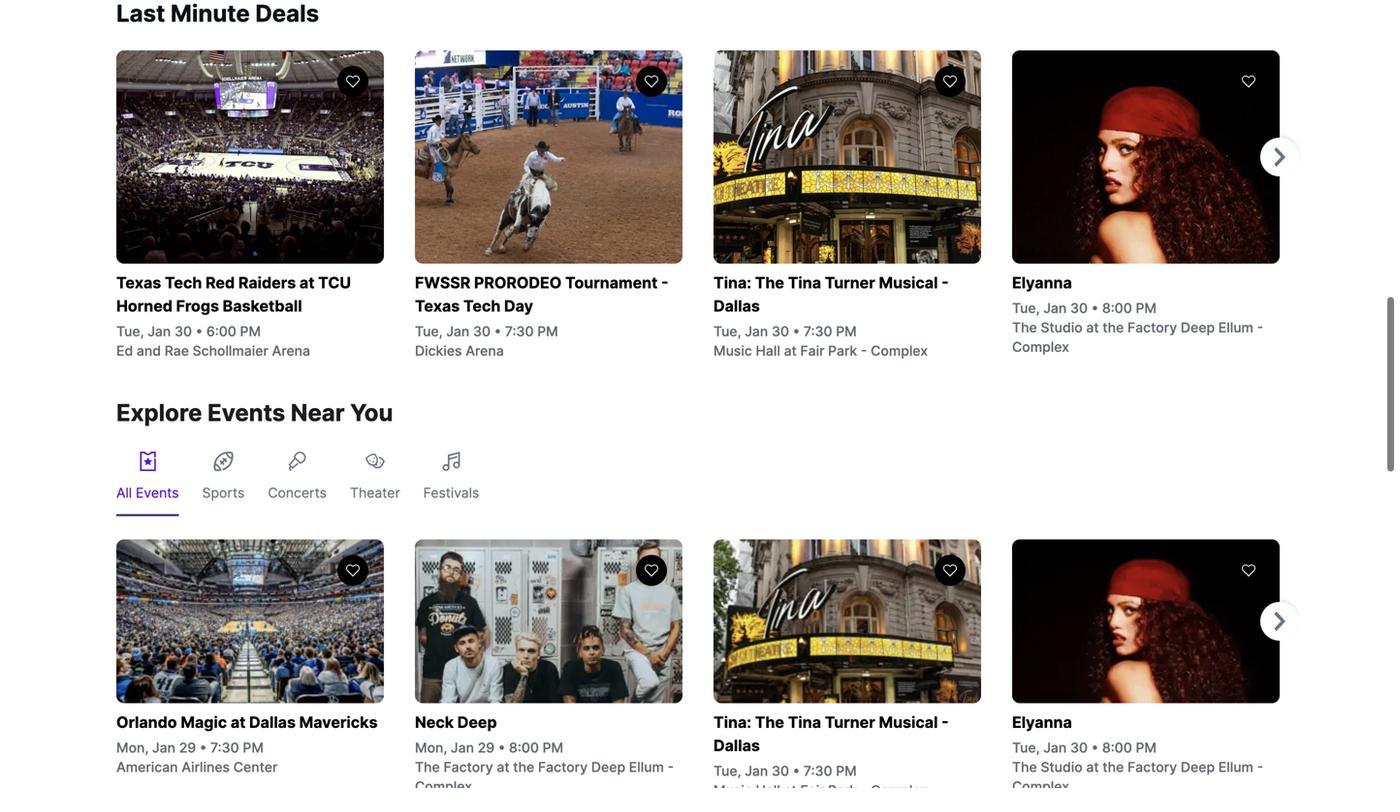 Task type: locate. For each thing, give the bounding box(es) containing it.
elyanna tue, jan 30 • 8:00 pm the studio at the factory deep ellum - complex
[[1012, 273, 1264, 355], [1012, 713, 1264, 788]]

texas
[[116, 273, 161, 292], [415, 297, 460, 316]]

tue, inside tina: the tina turner musical - dallas tue, jan 30 • 7:30 pm music hall at fair park - complex
[[714, 323, 741, 340]]

• inside fwssr prorodeo tournament - texas tech day tue, jan 30 • 7:30 pm dickies arena
[[494, 323, 501, 340]]

day
[[504, 297, 533, 316]]

deep
[[1181, 320, 1215, 336], [457, 713, 497, 732], [591, 759, 626, 776], [1181, 759, 1215, 776]]

0 horizontal spatial tech
[[165, 273, 202, 292]]

the inside "tina: the tina turner musical - dallas tue, jan 30 • 7:30 pm"
[[755, 713, 784, 732]]

7:30 inside "tina: the tina turner musical - dallas tue, jan 30 • 7:30 pm"
[[804, 763, 832, 780]]

musical inside tina: the tina turner musical - dallas tue, jan 30 • 7:30 pm music hall at fair park - complex
[[879, 273, 938, 292]]

musical inside "tina: the tina turner musical - dallas tue, jan 30 • 7:30 pm"
[[879, 713, 938, 732]]

at inside the orlando magic at dallas mavericks mon, jan 29 • 7:30 pm american airlines center
[[231, 713, 246, 732]]

2 elyanna tue, jan 30 • 8:00 pm the studio at the factory deep ellum - complex from the top
[[1012, 713, 1264, 788]]

tina:
[[714, 273, 752, 292], [714, 713, 752, 732]]

2 musical from the top
[[879, 713, 938, 732]]

0 vertical spatial dallas
[[714, 297, 760, 316]]

at
[[300, 273, 315, 292], [1086, 320, 1099, 336], [784, 343, 797, 359], [231, 713, 246, 732], [497, 759, 510, 776], [1086, 759, 1099, 776]]

tina for fwssr prorodeo tournament - texas tech day
[[788, 273, 821, 292]]

pm inside fwssr prorodeo tournament - texas tech day tue, jan 30 • 7:30 pm dickies arena
[[537, 323, 558, 340]]

festivals
[[423, 485, 479, 501]]

tina inside "tina: the tina turner musical - dallas tue, jan 30 • 7:30 pm"
[[788, 713, 821, 732]]

elyanna for fwssr prorodeo tournament - texas tech day
[[1012, 273, 1072, 292]]

29
[[179, 740, 196, 756], [478, 740, 495, 756]]

jan inside the orlando magic at dallas mavericks mon, jan 29 • 7:30 pm american airlines center
[[152, 740, 176, 756]]

0 vertical spatial studio
[[1041, 320, 1083, 336]]

1 vertical spatial turner
[[825, 713, 875, 732]]

0 vertical spatial tina:
[[714, 273, 752, 292]]

tcu
[[318, 273, 351, 292]]

2 turner from the top
[[825, 713, 875, 732]]

at inside texas tech red raiders at tcu horned frogs basketball tue, jan 30 • 6:00 pm ed and rae schollmaier arena
[[300, 273, 315, 292]]

musical
[[879, 273, 938, 292], [879, 713, 938, 732]]

studio
[[1041, 320, 1083, 336], [1041, 759, 1083, 776]]

orlando magic at dallas mavericks mon, jan 29 • 7:30 pm american airlines center
[[116, 713, 378, 776]]

arena right dickies
[[466, 343, 504, 359]]

30 inside fwssr prorodeo tournament - texas tech day tue, jan 30 • 7:30 pm dickies arena
[[473, 323, 491, 340]]

29 inside the orlando magic at dallas mavericks mon, jan 29 • 7:30 pm american airlines center
[[179, 740, 196, 756]]

1 tina: from the top
[[714, 273, 752, 292]]

tue, inside fwssr prorodeo tournament - texas tech day tue, jan 30 • 7:30 pm dickies arena
[[415, 323, 443, 340]]

0 vertical spatial elyanna
[[1012, 273, 1072, 292]]

music
[[714, 343, 752, 359]]

factory
[[1128, 320, 1177, 336], [444, 759, 493, 776], [538, 759, 588, 776], [1128, 759, 1177, 776]]

dallas inside tina: the tina turner musical - dallas tue, jan 30 • 7:30 pm music hall at fair park - complex
[[714, 297, 760, 316]]

30 inside texas tech red raiders at tcu horned frogs basketball tue, jan 30 • 6:00 pm ed and rae schollmaier arena
[[175, 323, 192, 340]]

1 horizontal spatial tech
[[463, 297, 501, 316]]

ellum for neck deep
[[1219, 759, 1254, 776]]

pm inside the orlando magic at dallas mavericks mon, jan 29 • 7:30 pm american airlines center
[[243, 740, 264, 756]]

0 vertical spatial texas
[[116, 273, 161, 292]]

1 musical from the top
[[879, 273, 938, 292]]

2 elyanna from the top
[[1012, 713, 1072, 732]]

1 studio from the top
[[1041, 320, 1083, 336]]

7:30 for tina: the tina turner musical - dallas tue, jan 30 • 7:30 pm
[[804, 763, 832, 780]]

studio for neck deep
[[1041, 759, 1083, 776]]

1 vertical spatial dallas
[[249, 713, 296, 732]]

2 mon, from the left
[[415, 740, 447, 756]]

tue,
[[1012, 300, 1040, 317], [116, 323, 144, 340], [415, 323, 443, 340], [714, 323, 741, 340], [1012, 740, 1040, 756], [714, 763, 741, 780]]

texas tech red raiders at tcu horned frogs basketball tue, jan 30 • 6:00 pm ed and rae schollmaier arena
[[116, 273, 351, 359]]

turner for fwssr prorodeo tournament - texas tech day
[[825, 273, 875, 292]]

1 mon, from the left
[[116, 740, 149, 756]]

jan inside fwssr prorodeo tournament - texas tech day tue, jan 30 • 7:30 pm dickies arena
[[446, 323, 470, 340]]

frogs
[[176, 297, 219, 316]]

0 vertical spatial elyanna tue, jan 30 • 8:00 pm the studio at the factory deep ellum - complex
[[1012, 273, 1264, 355]]

1 horizontal spatial texas
[[415, 297, 460, 316]]

dallas inside "tina: the tina turner musical - dallas tue, jan 30 • 7:30 pm"
[[714, 736, 760, 755]]

all
[[116, 485, 132, 501]]

the inside neck deep mon, jan 29 • 8:00 pm the factory at the factory deep ellum - complex
[[415, 759, 440, 776]]

turner
[[825, 273, 875, 292], [825, 713, 875, 732]]

tech up frogs
[[165, 273, 202, 292]]

1 vertical spatial studio
[[1041, 759, 1083, 776]]

2 vertical spatial dallas
[[714, 736, 760, 755]]

fwssr prorodeo tournament - texas tech day tue, jan 30 • 7:30 pm dickies arena
[[415, 273, 669, 359]]

pm
[[1136, 300, 1157, 317], [240, 323, 261, 340], [537, 323, 558, 340], [836, 323, 857, 340], [243, 740, 264, 756], [543, 740, 564, 756], [1136, 740, 1157, 756], [836, 763, 857, 780]]

the for neck deep
[[1103, 759, 1124, 776]]

1 horizontal spatial 29
[[478, 740, 495, 756]]

1 tina from the top
[[788, 273, 821, 292]]

-
[[661, 273, 669, 292], [942, 273, 949, 292], [1257, 320, 1264, 336], [861, 343, 867, 359], [942, 713, 949, 732], [668, 759, 674, 776], [1257, 759, 1264, 776]]

1 29 from the left
[[179, 740, 196, 756]]

0 horizontal spatial 29
[[179, 740, 196, 756]]

tina: inside tina: the tina turner musical - dallas tue, jan 30 • 7:30 pm music hall at fair park - complex
[[714, 273, 752, 292]]

0 vertical spatial musical
[[879, 273, 938, 292]]

2 29 from the left
[[478, 740, 495, 756]]

7:30 inside the orlando magic at dallas mavericks mon, jan 29 • 7:30 pm american airlines center
[[210, 740, 239, 756]]

1 arena from the left
[[272, 343, 310, 359]]

all events
[[116, 485, 179, 501]]

turner for neck deep
[[825, 713, 875, 732]]

arena down 'basketball'
[[272, 343, 310, 359]]

1 elyanna from the top
[[1012, 273, 1072, 292]]

texas down fwssr
[[415, 297, 460, 316]]

2 arena from the left
[[466, 343, 504, 359]]

ellum
[[1219, 320, 1254, 336], [629, 759, 664, 776], [1219, 759, 1254, 776]]

7:30 for tina: the tina turner musical - dallas tue, jan 30 • 7:30 pm music hall at fair park - complex
[[804, 323, 832, 340]]

concerts
[[268, 485, 327, 501]]

elyanna
[[1012, 273, 1072, 292], [1012, 713, 1072, 732]]

at inside tina: the tina turner musical - dallas tue, jan 30 • 7:30 pm music hall at fair park - complex
[[784, 343, 797, 359]]

the
[[1103, 320, 1124, 336], [513, 759, 535, 776], [1103, 759, 1124, 776]]

7:30 inside fwssr prorodeo tournament - texas tech day tue, jan 30 • 7:30 pm dickies arena
[[505, 323, 534, 340]]

7:30
[[505, 323, 534, 340], [804, 323, 832, 340], [210, 740, 239, 756], [804, 763, 832, 780]]

mon,
[[116, 740, 149, 756], [415, 740, 447, 756]]

1 vertical spatial tina
[[788, 713, 821, 732]]

tina: for neck deep
[[714, 713, 752, 732]]

0 vertical spatial turner
[[825, 273, 875, 292]]

29 inside neck deep mon, jan 29 • 8:00 pm the factory at the factory deep ellum - complex
[[478, 740, 495, 756]]

1 vertical spatial tech
[[463, 297, 501, 316]]

tina inside tina: the tina turner musical - dallas tue, jan 30 • 7:30 pm music hall at fair park - complex
[[788, 273, 821, 292]]

1 vertical spatial tina:
[[714, 713, 752, 732]]

• inside texas tech red raiders at tcu horned frogs basketball tue, jan 30 • 6:00 pm ed and rae schollmaier arena
[[196, 323, 203, 340]]

musical for fwssr prorodeo tournament - texas tech day
[[879, 273, 938, 292]]

1 vertical spatial elyanna
[[1012, 713, 1072, 732]]

jan
[[1044, 300, 1067, 317], [148, 323, 171, 340], [446, 323, 470, 340], [745, 323, 768, 340], [152, 740, 176, 756], [451, 740, 474, 756], [1044, 740, 1067, 756], [745, 763, 768, 780]]

arena
[[272, 343, 310, 359], [466, 343, 504, 359]]

2 tina: from the top
[[714, 713, 752, 732]]

mon, down neck
[[415, 740, 447, 756]]

ellum for fwssr prorodeo tournament - texas tech day
[[1219, 320, 1254, 336]]

0 horizontal spatial texas
[[116, 273, 161, 292]]

the inside tina: the tina turner musical - dallas tue, jan 30 • 7:30 pm music hall at fair park - complex
[[755, 273, 784, 292]]

ellum inside neck deep mon, jan 29 • 8:00 pm the factory at the factory deep ellum - complex
[[629, 759, 664, 776]]

0 horizontal spatial mon,
[[116, 740, 149, 756]]

dallas for fwssr prorodeo tournament - texas tech day
[[714, 297, 760, 316]]

1 horizontal spatial mon,
[[415, 740, 447, 756]]

tina: for fwssr prorodeo tournament - texas tech day
[[714, 273, 752, 292]]

1 vertical spatial texas
[[415, 297, 460, 316]]

turner inside tina: the tina turner musical - dallas tue, jan 30 • 7:30 pm music hall at fair park - complex
[[825, 273, 875, 292]]

0 vertical spatial tech
[[165, 273, 202, 292]]

- inside neck deep mon, jan 29 • 8:00 pm the factory at the factory deep ellum - complex
[[668, 759, 674, 776]]

•
[[1092, 300, 1099, 317], [196, 323, 203, 340], [494, 323, 501, 340], [793, 323, 800, 340], [200, 740, 207, 756], [498, 740, 506, 756], [1092, 740, 1099, 756], [793, 763, 800, 780]]

horned
[[116, 297, 173, 316]]

7:30 inside tina: the tina turner musical - dallas tue, jan 30 • 7:30 pm music hall at fair park - complex
[[804, 323, 832, 340]]

8:00
[[1102, 300, 1132, 317], [509, 740, 539, 756], [1102, 740, 1132, 756]]

texas inside fwssr prorodeo tournament - texas tech day tue, jan 30 • 7:30 pm dickies arena
[[415, 297, 460, 316]]

ed
[[116, 343, 133, 359]]

explore events near you
[[116, 399, 393, 427]]

2 studio from the top
[[1041, 759, 1083, 776]]

dallas
[[714, 297, 760, 316], [249, 713, 296, 732], [714, 736, 760, 755]]

the for fwssr prorodeo tournament - texas tech day
[[1103, 320, 1124, 336]]

tina
[[788, 273, 821, 292], [788, 713, 821, 732]]

park
[[828, 343, 857, 359]]

tournament
[[565, 273, 658, 292]]

center
[[233, 759, 278, 776]]

near
[[291, 399, 345, 427]]

pm inside texas tech red raiders at tcu horned frogs basketball tue, jan 30 • 6:00 pm ed and rae schollmaier arena
[[240, 323, 261, 340]]

fwssr
[[415, 273, 471, 292]]

red
[[206, 273, 235, 292]]

1 horizontal spatial arena
[[466, 343, 504, 359]]

orlando
[[116, 713, 177, 732]]

texas up horned
[[116, 273, 161, 292]]

30
[[1070, 300, 1088, 317], [175, 323, 192, 340], [473, 323, 491, 340], [772, 323, 789, 340], [1070, 740, 1088, 756], [772, 763, 789, 780]]

pm inside neck deep mon, jan 29 • 8:00 pm the factory at the factory deep ellum - complex
[[543, 740, 564, 756]]

2 tina from the top
[[788, 713, 821, 732]]

0 vertical spatial tina
[[788, 273, 821, 292]]

mon, up american
[[116, 740, 149, 756]]

1 turner from the top
[[825, 273, 875, 292]]

hall
[[756, 343, 780, 359]]

events
[[136, 485, 179, 501]]

complex
[[1012, 339, 1070, 355], [871, 343, 928, 359], [415, 779, 472, 788], [1012, 779, 1070, 788]]

tech
[[165, 273, 202, 292], [463, 297, 501, 316]]

the
[[755, 273, 784, 292], [1012, 320, 1037, 336], [755, 713, 784, 732], [415, 759, 440, 776], [1012, 759, 1037, 776]]

turner inside "tina: the tina turner musical - dallas tue, jan 30 • 7:30 pm"
[[825, 713, 875, 732]]

at inside neck deep mon, jan 29 • 8:00 pm the factory at the factory deep ellum - complex
[[497, 759, 510, 776]]

1 elyanna tue, jan 30 • 8:00 pm the studio at the factory deep ellum - complex from the top
[[1012, 273, 1264, 355]]

jan inside "tina: the tina turner musical - dallas tue, jan 30 • 7:30 pm"
[[745, 763, 768, 780]]

tech left day
[[463, 297, 501, 316]]

0 horizontal spatial arena
[[272, 343, 310, 359]]

• inside "tina: the tina turner musical - dallas tue, jan 30 • 7:30 pm"
[[793, 763, 800, 780]]

1 vertical spatial elyanna tue, jan 30 • 8:00 pm the studio at the factory deep ellum - complex
[[1012, 713, 1264, 788]]

elyanna tue, jan 30 • 8:00 pm the studio at the factory deep ellum - complex for fwssr prorodeo tournament - texas tech day
[[1012, 273, 1264, 355]]

tina: inside "tina: the tina turner musical - dallas tue, jan 30 • 7:30 pm"
[[714, 713, 752, 732]]

you
[[350, 399, 393, 427]]

1 vertical spatial musical
[[879, 713, 938, 732]]

raiders
[[238, 273, 296, 292]]



Task type: vqa. For each thing, say whether or not it's contained in the screenshot.


Task type: describe. For each thing, give the bounding box(es) containing it.
30 inside "tina: the tina turner musical - dallas tue, jan 30 • 7:30 pm"
[[772, 763, 789, 780]]

- inside "tina: the tina turner musical - dallas tue, jan 30 • 7:30 pm"
[[942, 713, 949, 732]]

rae
[[165, 343, 189, 359]]

pm inside tina: the tina turner musical - dallas tue, jan 30 • 7:30 pm music hall at fair park - complex
[[836, 323, 857, 340]]

schollmaier
[[193, 343, 268, 359]]

complex inside neck deep mon, jan 29 • 8:00 pm the factory at the factory deep ellum - complex
[[415, 779, 472, 788]]

8:00 inside neck deep mon, jan 29 • 8:00 pm the factory at the factory deep ellum - complex
[[509, 740, 539, 756]]

basketball
[[223, 297, 302, 316]]

tue, inside "tina: the tina turner musical - dallas tue, jan 30 • 7:30 pm"
[[714, 763, 741, 780]]

fair
[[800, 343, 825, 359]]

neck deep mon, jan 29 • 8:00 pm the factory at the factory deep ellum - complex
[[415, 713, 674, 788]]

tech inside texas tech red raiders at tcu horned frogs basketball tue, jan 30 • 6:00 pm ed and rae schollmaier arena
[[165, 273, 202, 292]]

and
[[137, 343, 161, 359]]

complex inside tina: the tina turner musical - dallas tue, jan 30 • 7:30 pm music hall at fair park - complex
[[871, 343, 928, 359]]

tina for neck deep
[[788, 713, 821, 732]]

30 inside tina: the tina turner musical - dallas tue, jan 30 • 7:30 pm music hall at fair park - complex
[[772, 323, 789, 340]]

studio for fwssr prorodeo tournament - texas tech day
[[1041, 320, 1083, 336]]

elyanna tue, jan 30 • 8:00 pm the studio at the factory deep ellum - complex for neck deep
[[1012, 713, 1264, 788]]

events
[[208, 399, 285, 427]]

tina: the tina turner musical - dallas tue, jan 30 • 7:30 pm
[[714, 713, 949, 780]]

musical for neck deep
[[879, 713, 938, 732]]

8:00 for neck deep
[[1102, 740, 1132, 756]]

prorodeo
[[474, 273, 562, 292]]

theater
[[350, 485, 400, 501]]

jan inside tina: the tina turner musical - dallas tue, jan 30 • 7:30 pm music hall at fair park - complex
[[745, 323, 768, 340]]

jan inside neck deep mon, jan 29 • 8:00 pm the factory at the factory deep ellum - complex
[[451, 740, 474, 756]]

pm inside "tina: the tina turner musical - dallas tue, jan 30 • 7:30 pm"
[[836, 763, 857, 780]]

american
[[116, 759, 178, 776]]

dickies
[[415, 343, 462, 359]]

arena inside texas tech red raiders at tcu horned frogs basketball tue, jan 30 • 6:00 pm ed and rae schollmaier arena
[[272, 343, 310, 359]]

tue, inside texas tech red raiders at tcu horned frogs basketball tue, jan 30 • 6:00 pm ed and rae schollmaier arena
[[116, 323, 144, 340]]

mavericks
[[299, 713, 378, 732]]

magic
[[181, 713, 227, 732]]

arena inside fwssr prorodeo tournament - texas tech day tue, jan 30 • 7:30 pm dickies arena
[[466, 343, 504, 359]]

8:00 for fwssr prorodeo tournament - texas tech day
[[1102, 300, 1132, 317]]

sports
[[202, 485, 245, 501]]

• inside neck deep mon, jan 29 • 8:00 pm the factory at the factory deep ellum - complex
[[498, 740, 506, 756]]

mon, inside the orlando magic at dallas mavericks mon, jan 29 • 7:30 pm american airlines center
[[116, 740, 149, 756]]

jan inside texas tech red raiders at tcu horned frogs basketball tue, jan 30 • 6:00 pm ed and rae schollmaier arena
[[148, 323, 171, 340]]

elyanna for neck deep
[[1012, 713, 1072, 732]]

tina: the tina turner musical - dallas tue, jan 30 • 7:30 pm music hall at fair park - complex
[[714, 273, 949, 359]]

explore
[[116, 399, 202, 427]]

dallas for neck deep
[[714, 736, 760, 755]]

neck
[[415, 713, 454, 732]]

tech inside fwssr prorodeo tournament - texas tech day tue, jan 30 • 7:30 pm dickies arena
[[463, 297, 501, 316]]

mon, inside neck deep mon, jan 29 • 8:00 pm the factory at the factory deep ellum - complex
[[415, 740, 447, 756]]

airlines
[[182, 759, 230, 776]]

dallas inside the orlando magic at dallas mavericks mon, jan 29 • 7:30 pm american airlines center
[[249, 713, 296, 732]]

texas inside texas tech red raiders at tcu horned frogs basketball tue, jan 30 • 6:00 pm ed and rae schollmaier arena
[[116, 273, 161, 292]]

7:30 for fwssr prorodeo tournament - texas tech day tue, jan 30 • 7:30 pm dickies arena
[[505, 323, 534, 340]]

6:00
[[206, 323, 236, 340]]

the inside neck deep mon, jan 29 • 8:00 pm the factory at the factory deep ellum - complex
[[513, 759, 535, 776]]

• inside the orlando magic at dallas mavericks mon, jan 29 • 7:30 pm american airlines center
[[200, 740, 207, 756]]

• inside tina: the tina turner musical - dallas tue, jan 30 • 7:30 pm music hall at fair park - complex
[[793, 323, 800, 340]]

- inside fwssr prorodeo tournament - texas tech day tue, jan 30 • 7:30 pm dickies arena
[[661, 273, 669, 292]]



